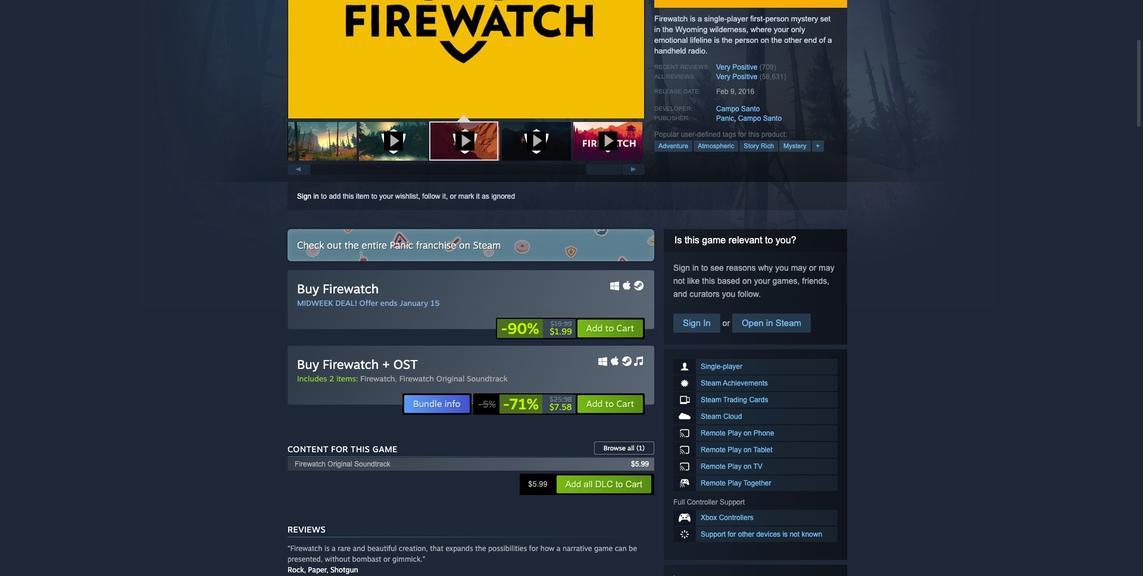 Task type: vqa. For each thing, say whether or not it's contained in the screenshot.
January
yes



Task type: locate. For each thing, give the bounding box(es) containing it.
0 horizontal spatial not
[[674, 276, 685, 286]]

4 remote from the top
[[701, 480, 726, 488]]

product:
[[762, 130, 788, 139]]

add
[[587, 323, 603, 334], [587, 399, 603, 410], [566, 480, 582, 490]]

0 horizontal spatial game
[[594, 544, 613, 553]]

1 horizontal spatial you
[[776, 263, 789, 273]]

1 vertical spatial all
[[584, 480, 593, 490]]

1 vertical spatial reviews:
[[667, 73, 696, 80]]

entire
[[362, 239, 387, 251]]

0 horizontal spatial and
[[353, 544, 365, 553]]

see
[[711, 263, 724, 273]]

support down xbox
[[701, 531, 726, 539]]

0 vertical spatial cart
[[617, 323, 634, 334]]

0 vertical spatial reviews:
[[681, 64, 710, 70]]

panic inside check out the entire panic franchise on steam link
[[390, 239, 414, 251]]

1 vertical spatial other
[[739, 531, 755, 539]]

campo santo link
[[717, 105, 760, 113], [739, 114, 782, 123]]

bundle
[[414, 399, 442, 410]]

add right "$25.98 $7.58"
[[587, 399, 603, 410]]

$5.99
[[631, 460, 649, 469], [529, 480, 548, 489]]

2 very from the top
[[717, 73, 731, 81]]

0 vertical spatial very
[[717, 63, 731, 71]]

1 buy from the top
[[297, 281, 319, 297]]

or down beautiful
[[384, 555, 391, 564]]

0 horizontal spatial original
[[328, 460, 352, 469]]

3 play from the top
[[728, 463, 742, 471]]

1 horizontal spatial all
[[628, 444, 635, 453]]

known
[[802, 531, 823, 539]]

rock,
[[288, 566, 306, 575]]

0 vertical spatial add to cart
[[587, 323, 634, 334]]

steam for steam trading cards
[[701, 396, 722, 404]]

it,
[[443, 192, 448, 201]]

this right the is
[[685, 235, 700, 245]]

is inside "firewatch is a rare and beautiful creation, that expands the possibilities for how a narrative game can be presented, without bombast or gimmick." rock, paper, shotgun
[[325, 544, 330, 553]]

in for sign in to see reasons why you may or may not like this based on your games, friends, and curators you follow.
[[693, 263, 699, 273]]

offer
[[360, 298, 378, 308]]

remote play on tablet
[[701, 446, 773, 455]]

firewatch
[[655, 14, 688, 23], [323, 281, 379, 297], [323, 357, 379, 372], [361, 374, 395, 384], [400, 374, 434, 384], [295, 460, 326, 469]]

2 buy from the top
[[297, 357, 319, 372]]

is this game relevant to you?
[[675, 235, 797, 245]]

not inside sign in to see reasons why you may or may not like this based on your games, friends, and curators you follow.
[[674, 276, 685, 286]]

or inside sign in to see reasons why you may or may not like this based on your games, friends, and curators you follow.
[[810, 263, 817, 273]]

friends,
[[803, 276, 830, 286]]

1 vertical spatial ,
[[395, 374, 397, 384]]

1 horizontal spatial soundtrack
[[467, 374, 508, 384]]

story rich
[[744, 142, 774, 150]]

remote up 'remote play together' at the right bottom of the page
[[701, 463, 726, 471]]

feb 9, 2016
[[717, 88, 755, 96]]

1 horizontal spatial not
[[790, 531, 800, 539]]

original down for
[[328, 460, 352, 469]]

or up friends,
[[810, 263, 817, 273]]

0 horizontal spatial person
[[735, 36, 759, 45]]

0 vertical spatial game
[[702, 235, 726, 245]]

1 vertical spatial you
[[722, 290, 736, 299]]

to up 'browse'
[[606, 399, 614, 410]]

1 vertical spatial player
[[723, 363, 743, 371]]

single-
[[701, 363, 723, 371]]

not left known
[[790, 531, 800, 539]]

buy
[[297, 281, 319, 297], [297, 357, 319, 372]]

curators
[[690, 290, 720, 299]]

for
[[739, 130, 747, 139], [728, 531, 737, 539], [529, 544, 539, 553]]

tags
[[723, 130, 737, 139]]

play for phone
[[728, 430, 742, 438]]

-90%
[[501, 319, 539, 338]]

in
[[704, 318, 711, 328]]

game left can
[[594, 544, 613, 553]]

sign for sign in
[[683, 318, 701, 328]]

reviews: for very positive (709)
[[681, 64, 710, 70]]

3 remote from the top
[[701, 463, 726, 471]]

other inside firewatch is a single-player first-person mystery set in the wyoming wilderness, where your only emotional lifeline is the person on the other end of a handheld radio.
[[785, 36, 802, 45]]

+ inside buy firewatch + ost includes 2 items: firewatch , firewatch original soundtrack
[[383, 357, 390, 372]]

2 positive from the top
[[733, 73, 758, 81]]

0 horizontal spatial santo
[[742, 105, 760, 113]]

remote inside remote play on phone link
[[701, 430, 726, 438]]

1 vertical spatial cart
[[617, 399, 634, 410]]

trading
[[724, 396, 748, 404]]

0 horizontal spatial all
[[584, 480, 593, 490]]

you?
[[776, 235, 797, 245]]

adventure link
[[655, 141, 693, 152]]

1 horizontal spatial other
[[785, 36, 802, 45]]

or right 'in'
[[721, 319, 733, 328]]

1 vertical spatial and
[[353, 544, 365, 553]]

1 vertical spatial santo
[[764, 114, 782, 123]]

1 horizontal spatial ,
[[735, 114, 737, 123]]

panic down the 'campo santo'
[[717, 114, 735, 123]]

to right the item
[[372, 192, 378, 201]]

0 horizontal spatial panic
[[390, 239, 414, 251]]

controllers
[[719, 514, 754, 522]]

remote for remote play on phone
[[701, 430, 726, 438]]

buy firewatch + ost includes 2 items: firewatch , firewatch original soundtrack
[[297, 357, 508, 384]]

on up follow.
[[743, 276, 752, 286]]

or right it,
[[450, 192, 457, 201]]

steam left 'cloud'
[[701, 413, 722, 421]]

without
[[325, 555, 350, 564]]

1 vertical spatial your
[[380, 192, 393, 201]]

0 vertical spatial your
[[774, 25, 789, 34]]

the right the expands
[[475, 544, 486, 553]]

- right 5%
[[503, 395, 510, 413]]

play up the remote play on tablet
[[728, 430, 742, 438]]

the
[[663, 25, 674, 34], [722, 36, 733, 45], [772, 36, 783, 45], [345, 239, 359, 251], [475, 544, 486, 553]]

2 vertical spatial add
[[566, 480, 582, 490]]

, down the 'campo santo'
[[735, 114, 737, 123]]

the right out
[[345, 239, 359, 251]]

add to cart up 'browse'
[[587, 399, 634, 410]]

panic right entire
[[390, 239, 414, 251]]

you
[[776, 263, 789, 273], [722, 290, 736, 299]]

1 vertical spatial sign
[[674, 263, 690, 273]]

0 horizontal spatial you
[[722, 290, 736, 299]]

remote for remote play together
[[701, 480, 726, 488]]

cart inside add all dlc to cart link
[[626, 480, 643, 490]]

game
[[373, 444, 398, 455]]

remote play on tv link
[[674, 459, 838, 475]]

or
[[450, 192, 457, 201], [810, 263, 817, 273], [721, 319, 733, 328], [384, 555, 391, 564]]

+ right mystery
[[816, 142, 820, 150]]

0 vertical spatial other
[[785, 36, 802, 45]]

release
[[655, 88, 682, 95]]

and down like at the right top of the page
[[674, 290, 688, 299]]

remote up remote play on tv on the bottom right of page
[[701, 446, 726, 455]]

0 vertical spatial campo
[[717, 105, 740, 113]]

0 vertical spatial all
[[628, 444, 635, 453]]

remote up full controller support
[[701, 480, 726, 488]]

add for -5%
[[587, 399, 603, 410]]

1 vertical spatial very
[[717, 73, 731, 81]]

0 horizontal spatial other
[[739, 531, 755, 539]]

to left see
[[702, 263, 709, 273]]

campo down the 'campo santo'
[[739, 114, 762, 123]]

buy inside buy firewatch midweek deal! offer ends january 15
[[297, 281, 319, 297]]

2 add to cart link from the top
[[577, 395, 644, 414]]

, down the ost
[[395, 374, 397, 384]]

0 vertical spatial not
[[674, 276, 685, 286]]

may up games,
[[792, 263, 807, 273]]

on inside sign in to see reasons why you may or may not like this based on your games, friends, and curators you follow.
[[743, 276, 752, 286]]

soundtrack inside buy firewatch + ost includes 2 items: firewatch , firewatch original soundtrack
[[467, 374, 508, 384]]

for down controllers
[[728, 531, 737, 539]]

in right open
[[767, 318, 774, 328]]

panic
[[717, 114, 735, 123], [390, 239, 414, 251]]

1 vertical spatial person
[[735, 36, 759, 45]]

1 vertical spatial add to cart link
[[577, 395, 644, 414]]

0 vertical spatial original
[[437, 374, 465, 384]]

and up bombast
[[353, 544, 365, 553]]

- left $19.99 $1.99
[[501, 319, 508, 338]]

1 vertical spatial game
[[594, 544, 613, 553]]

0 vertical spatial for
[[739, 130, 747, 139]]

campo santo link up panic , campo santo
[[717, 105, 760, 113]]

like
[[688, 276, 700, 286]]

wyoming
[[676, 25, 708, 34]]

buy up includes
[[297, 357, 319, 372]]

rich
[[761, 142, 774, 150]]

1 vertical spatial positive
[[733, 73, 758, 81]]

0 vertical spatial person
[[766, 14, 789, 23]]

your inside sign in to see reasons why you may or may not like this based on your games, friends, and curators you follow.
[[754, 276, 771, 286]]

1 positive from the top
[[733, 63, 758, 71]]

beautiful
[[368, 544, 397, 553]]

it
[[476, 192, 480, 201]]

steam right open
[[776, 318, 802, 328]]

game
[[702, 235, 726, 245], [594, 544, 613, 553]]

positive for (709)
[[733, 63, 758, 71]]

is
[[690, 14, 696, 23], [715, 36, 720, 45], [783, 531, 788, 539], [325, 544, 330, 553]]

0 vertical spatial santo
[[742, 105, 760, 113]]

2 vertical spatial cart
[[626, 480, 643, 490]]

buy for buy firewatch + ost
[[297, 357, 319, 372]]

you up games,
[[776, 263, 789, 273]]

on left phone
[[744, 430, 752, 438]]

campo up panic link
[[717, 105, 740, 113]]

0 horizontal spatial +
[[383, 357, 390, 372]]

rock, paper, shotgun link
[[288, 566, 358, 575]]

other down only
[[785, 36, 802, 45]]

1 vertical spatial panic
[[390, 239, 414, 251]]

remote for remote play on tablet
[[701, 446, 726, 455]]

santo up product:
[[764, 114, 782, 123]]

play
[[728, 430, 742, 438], [728, 446, 742, 455], [728, 463, 742, 471], [728, 480, 742, 488]]

1 remote from the top
[[701, 430, 726, 438]]

not left like at the right top of the page
[[674, 276, 685, 286]]

for left how
[[529, 544, 539, 553]]

steam achievements
[[701, 379, 768, 388]]

2 vertical spatial for
[[529, 544, 539, 553]]

1 horizontal spatial original
[[437, 374, 465, 384]]

soundtrack up -5%
[[467, 374, 508, 384]]

in left add
[[314, 192, 319, 201]]

original up "info"
[[437, 374, 465, 384]]

sign inside sign in to see reasons why you may or may not like this based on your games, friends, and curators you follow.
[[674, 263, 690, 273]]

play for tv
[[728, 463, 742, 471]]

gimmick."
[[393, 555, 426, 564]]

0 vertical spatial player
[[727, 14, 749, 23]]

is up "without"
[[325, 544, 330, 553]]

in up emotional
[[655, 25, 661, 34]]

person up where
[[766, 14, 789, 23]]

1 vertical spatial +
[[383, 357, 390, 372]]

creation,
[[399, 544, 428, 553]]

0 vertical spatial panic
[[717, 114, 735, 123]]

all left (1)
[[628, 444, 635, 453]]

your
[[774, 25, 789, 34], [380, 192, 393, 201], [754, 276, 771, 286]]

0 vertical spatial add
[[587, 323, 603, 334]]

and inside sign in to see reasons why you may or may not like this based on your games, friends, and curators you follow.
[[674, 290, 688, 299]]

1 add to cart from the top
[[587, 323, 634, 334]]

in up like at the right top of the page
[[693, 263, 699, 273]]

buy inside buy firewatch + ost includes 2 items: firewatch , firewatch original soundtrack
[[297, 357, 319, 372]]

expands
[[446, 544, 473, 553]]

2 vertical spatial your
[[754, 276, 771, 286]]

positive up very positive (58,631)
[[733, 63, 758, 71]]

your left wishlist,
[[380, 192, 393, 201]]

this up story
[[749, 130, 760, 139]]

0 horizontal spatial ,
[[395, 374, 397, 384]]

in inside sign in to see reasons why you may or may not like this based on your games, friends, and curators you follow.
[[693, 263, 699, 273]]

and
[[674, 290, 688, 299], [353, 544, 365, 553]]

reviews: down recent reviews: at the right top of the page
[[667, 73, 696, 80]]

remote play together
[[701, 480, 772, 488]]

campo santo
[[717, 105, 760, 113]]

1 very from the top
[[717, 63, 731, 71]]

recent
[[655, 64, 679, 70]]

1 vertical spatial support
[[701, 531, 726, 539]]

1 horizontal spatial may
[[819, 263, 835, 273]]

set
[[821, 14, 831, 23]]

very positive (709)
[[717, 63, 777, 71]]

santo up panic , campo santo
[[742, 105, 760, 113]]

on inside firewatch is a single-player first-person mystery set in the wyoming wilderness, where your only emotional lifeline is the person on the other end of a handheld radio.
[[761, 36, 770, 45]]

ost
[[394, 357, 418, 372]]

support
[[720, 499, 745, 507], [701, 531, 726, 539]]

full controller support
[[674, 499, 745, 507]]

- right "info"
[[479, 399, 483, 410]]

add to cart right $19.99
[[587, 323, 634, 334]]

0 horizontal spatial may
[[792, 263, 807, 273]]

1 horizontal spatial for
[[728, 531, 737, 539]]

buy firewatch midweek deal! offer ends january 15
[[297, 281, 440, 308]]

positive down 'very positive (709)'
[[733, 73, 758, 81]]

popular user-defined tags for this product:
[[655, 130, 788, 139]]

1 horizontal spatial +
[[816, 142, 820, 150]]

on
[[761, 36, 770, 45], [459, 239, 471, 251], [743, 276, 752, 286], [744, 430, 752, 438], [744, 446, 752, 455], [744, 463, 752, 471]]

1 horizontal spatial and
[[674, 290, 688, 299]]

0 horizontal spatial $5.99
[[529, 480, 548, 489]]

remote play on phone
[[701, 430, 775, 438]]

soundtrack down this
[[354, 460, 391, 469]]

positive for (58,631)
[[733, 73, 758, 81]]

add to cart link right $19.99
[[577, 319, 644, 338]]

0 vertical spatial add to cart link
[[577, 319, 644, 338]]

steam up steam cloud at the right bottom
[[701, 396, 722, 404]]

1 vertical spatial soundtrack
[[354, 460, 391, 469]]

this
[[351, 444, 370, 455]]

1 horizontal spatial your
[[754, 276, 771, 286]]

steam inside "link"
[[701, 413, 722, 421]]

that
[[430, 544, 444, 553]]

2 remote from the top
[[701, 446, 726, 455]]

other down xbox controllers link in the bottom right of the page
[[739, 531, 755, 539]]

in
[[655, 25, 661, 34], [314, 192, 319, 201], [693, 263, 699, 273], [767, 318, 774, 328]]

very for very positive (58,631)
[[717, 73, 731, 81]]

0 vertical spatial sign
[[297, 192, 312, 201]]

0 vertical spatial buy
[[297, 281, 319, 297]]

in for open in steam
[[767, 318, 774, 328]]

sign for sign in to add this item to your wishlist, follow it, or mark it as ignored
[[297, 192, 312, 201]]

0 vertical spatial ,
[[735, 114, 737, 123]]

for right tags
[[739, 130, 747, 139]]

1 vertical spatial add to cart
[[587, 399, 634, 410]]

steam down single-
[[701, 379, 722, 388]]

1 vertical spatial buy
[[297, 357, 319, 372]]

original
[[437, 374, 465, 384], [328, 460, 352, 469]]

2 play from the top
[[728, 446, 742, 455]]

player up wilderness,
[[727, 14, 749, 23]]

on left the tablet
[[744, 446, 752, 455]]

your down why
[[754, 276, 771, 286]]

in inside open in steam link
[[767, 318, 774, 328]]

devices
[[757, 531, 781, 539]]

to inside sign in to see reasons why you may or may not like this based on your games, friends, and curators you follow.
[[702, 263, 709, 273]]

1 play from the top
[[728, 430, 742, 438]]

1 vertical spatial campo santo link
[[739, 114, 782, 123]]

midweek
[[297, 298, 333, 308]]

play down remote play on tv on the bottom right of page
[[728, 480, 742, 488]]

- for 71%
[[503, 395, 510, 413]]

remote for remote play on tv
[[701, 463, 726, 471]]

1 vertical spatial add
[[587, 399, 603, 410]]

cart
[[617, 323, 634, 334], [617, 399, 634, 410], [626, 480, 643, 490]]

of
[[820, 36, 826, 45]]

2 may from the left
[[819, 263, 835, 273]]

dlc
[[596, 480, 613, 490]]

reviews: for very positive (58,631)
[[667, 73, 696, 80]]

0 vertical spatial soundtrack
[[467, 374, 508, 384]]

0 horizontal spatial for
[[529, 544, 539, 553]]

january
[[400, 298, 428, 308]]

remote inside remote play on tablet link
[[701, 446, 726, 455]]

remote down steam cloud at the right bottom
[[701, 430, 726, 438]]

player up steam achievements
[[723, 363, 743, 371]]

handheld
[[655, 46, 687, 55]]

single-player link
[[674, 359, 838, 375]]

(1)
[[637, 444, 645, 453]]

where
[[751, 25, 772, 34]]

sign left add
[[297, 192, 312, 201]]

xbox controllers
[[701, 514, 754, 522]]

play up 'remote play together' at the right bottom of the page
[[728, 463, 742, 471]]

0 vertical spatial positive
[[733, 63, 758, 71]]

0 vertical spatial and
[[674, 290, 688, 299]]

1 add to cart link from the top
[[577, 319, 644, 338]]

0 vertical spatial you
[[776, 263, 789, 273]]

- for 90%
[[501, 319, 508, 338]]

add to cart link up 'browse'
[[577, 395, 644, 414]]

2 vertical spatial sign
[[683, 318, 701, 328]]

remote play on tablet link
[[674, 443, 838, 458]]

0 vertical spatial support
[[720, 499, 745, 507]]

the inside "firewatch is a rare and beautiful creation, that expands the possibilities for how a narrative game can be presented, without bombast or gimmick." rock, paper, shotgun
[[475, 544, 486, 553]]

sign in to add this item to your wishlist, follow it, or mark it as ignored
[[297, 192, 515, 201]]

sign for sign in to see reasons why you may or may not like this based on your games, friends, and curators you follow.
[[674, 263, 690, 273]]

remote
[[701, 430, 726, 438], [701, 446, 726, 455], [701, 463, 726, 471], [701, 480, 726, 488]]

full
[[674, 499, 685, 507]]

add left dlc
[[566, 480, 582, 490]]

add all dlc to cart link
[[556, 475, 652, 494]]

2
[[329, 374, 334, 384]]

a right of
[[828, 36, 833, 45]]

on down where
[[761, 36, 770, 45]]

end
[[805, 36, 817, 45]]

campo santo link up product:
[[739, 114, 782, 123]]

firewatch inside buy firewatch midweek deal! offer ends january 15
[[323, 281, 379, 297]]

all for add
[[584, 480, 593, 490]]

0 vertical spatial $5.99
[[631, 460, 649, 469]]

1 vertical spatial $5.99
[[529, 480, 548, 489]]

2 horizontal spatial your
[[774, 25, 789, 34]]

2 add to cart from the top
[[587, 399, 634, 410]]

1 horizontal spatial game
[[702, 235, 726, 245]]

this up curators
[[702, 276, 715, 286]]

a up the wyoming
[[698, 14, 702, 23]]

buy up midweek
[[297, 281, 319, 297]]

remote inside remote play together link
[[701, 480, 726, 488]]



Task type: describe. For each thing, give the bounding box(es) containing it.
defined
[[698, 130, 721, 139]]

firewatch inside firewatch is a single-player first-person mystery set in the wyoming wilderness, where your only emotional lifeline is the person on the other end of a handheld radio.
[[655, 14, 688, 23]]

as
[[482, 192, 490, 201]]

a right how
[[557, 544, 561, 553]]

0 vertical spatial campo santo link
[[717, 105, 760, 113]]

this inside sign in to see reasons why you may or may not like this based on your games, friends, and curators you follow.
[[702, 276, 715, 286]]

wishlist,
[[395, 192, 420, 201]]

tv
[[754, 463, 763, 471]]

add for -90%
[[587, 323, 603, 334]]

mystery
[[792, 14, 819, 23]]

original inside buy firewatch + ost includes 2 items: firewatch , firewatch original soundtrack
[[437, 374, 465, 384]]

is right lifeline
[[715, 36, 720, 45]]

5%
[[483, 399, 496, 410]]

4 play from the top
[[728, 480, 742, 488]]

to right $19.99
[[606, 323, 614, 334]]

1 vertical spatial original
[[328, 460, 352, 469]]

cart for 5%
[[617, 399, 634, 410]]

9,
[[731, 88, 737, 96]]

0 horizontal spatial your
[[380, 192, 393, 201]]

steam for steam cloud
[[701, 413, 722, 421]]

out
[[327, 239, 342, 251]]

- for 5%
[[479, 399, 483, 410]]

all reviews:
[[655, 73, 696, 80]]

bombast
[[352, 555, 382, 564]]

firewatch down content
[[295, 460, 326, 469]]

mystery link
[[780, 141, 811, 152]]

game inside "firewatch is a rare and beautiful creation, that expands the possibilities for how a narrative game can be presented, without bombast or gimmick." rock, paper, shotgun
[[594, 544, 613, 553]]

check out the entire panic franchise on steam
[[297, 239, 501, 251]]

is right devices
[[783, 531, 788, 539]]

$25.98
[[550, 396, 572, 404]]

remote play on tv
[[701, 463, 763, 471]]

paper,
[[308, 566, 329, 575]]

to left you?
[[766, 235, 773, 245]]

steam for steam achievements
[[701, 379, 722, 388]]

to left add
[[321, 192, 327, 201]]

games,
[[773, 276, 800, 286]]

possibilities
[[488, 544, 527, 553]]

this right add
[[343, 192, 354, 201]]

cart for 90%
[[617, 323, 634, 334]]

recent reviews:
[[655, 64, 710, 70]]

1 horizontal spatial panic
[[717, 114, 735, 123]]

in for sign in to add this item to your wishlist, follow it, or mark it as ignored
[[314, 192, 319, 201]]

phone
[[754, 430, 775, 438]]

0 vertical spatial +
[[816, 142, 820, 150]]

achievements
[[723, 379, 768, 388]]

in inside firewatch is a single-player first-person mystery set in the wyoming wilderness, where your only emotional lifeline is the person on the other end of a handheld radio.
[[655, 25, 661, 34]]

story rich link
[[740, 141, 779, 152]]

is up the wyoming
[[690, 14, 696, 23]]

2 horizontal spatial for
[[739, 130, 747, 139]]

add to cart for -5%
[[587, 399, 634, 410]]

15
[[431, 298, 440, 308]]

check
[[297, 239, 324, 251]]

feb
[[717, 88, 729, 96]]

add to cart link for -5%
[[577, 395, 644, 414]]

"firewatch is a rare and beautiful creation, that expands the possibilities for how a narrative game can be presented, without bombast or gimmick." rock, paper, shotgun
[[288, 544, 637, 575]]

and inside "firewatch is a rare and beautiful creation, that expands the possibilities for how a narrative game can be presented, without bombast or gimmick." rock, paper, shotgun
[[353, 544, 365, 553]]

the inside check out the entire panic franchise on steam link
[[345, 239, 359, 251]]

be
[[629, 544, 637, 553]]

sign in link
[[674, 314, 721, 333]]

the up emotional
[[663, 25, 674, 34]]

items:
[[337, 374, 358, 384]]

support for other devices is not known
[[701, 531, 823, 539]]

user-
[[681, 130, 698, 139]]

steam cloud
[[701, 413, 742, 421]]

other inside support for other devices is not known link
[[739, 531, 755, 539]]

item
[[356, 192, 370, 201]]

1 horizontal spatial santo
[[764, 114, 782, 123]]

date:
[[684, 88, 701, 95]]

info
[[445, 399, 461, 410]]

add to cart for -90%
[[587, 323, 634, 334]]

to right dlc
[[616, 480, 623, 490]]

bundle info link
[[404, 395, 470, 414]]

your inside firewatch is a single-player first-person mystery set in the wyoming wilderness, where your only emotional lifeline is the person on the other end of a handheld radio.
[[774, 25, 789, 34]]

steam down as
[[473, 239, 501, 251]]

includes
[[297, 374, 327, 384]]

or inside "firewatch is a rare and beautiful creation, that expands the possibilities for how a narrative game can be presented, without bombast or gimmick." rock, paper, shotgun
[[384, 555, 391, 564]]

on left "tv"
[[744, 463, 752, 471]]

add
[[329, 192, 341, 201]]

1 vertical spatial for
[[728, 531, 737, 539]]

content for this game
[[288, 444, 398, 455]]

all for browse
[[628, 444, 635, 453]]

71%
[[510, 395, 539, 413]]

firewatch right items: on the bottom of page
[[361, 374, 395, 384]]

panic , campo santo
[[717, 114, 782, 123]]

franchise
[[416, 239, 457, 251]]

deal!
[[336, 298, 357, 308]]

panic link
[[717, 114, 735, 123]]

single-player
[[701, 363, 743, 371]]

very positive (58,631)
[[717, 73, 787, 81]]

cloud
[[724, 413, 742, 421]]

(709)
[[760, 63, 777, 71]]

only
[[791, 25, 806, 34]]

(58,631)
[[760, 73, 787, 81]]

shotgun
[[331, 566, 358, 575]]

player inside firewatch is a single-player first-person mystery set in the wyoming wilderness, where your only emotional lifeline is the person on the other end of a handheld radio.
[[727, 14, 749, 23]]

buy for buy firewatch
[[297, 281, 319, 297]]

firewatch down the ost
[[400, 374, 434, 384]]

2016
[[739, 88, 755, 96]]

is
[[675, 235, 682, 245]]

$19.99
[[551, 320, 572, 328]]

0 horizontal spatial soundtrack
[[354, 460, 391, 469]]

atmospheric link
[[694, 141, 739, 152]]

the down where
[[772, 36, 783, 45]]

rare
[[338, 544, 351, 553]]

emotional
[[655, 36, 688, 45]]

xbox
[[701, 514, 717, 522]]

story
[[744, 142, 760, 150]]

firewatch up items: on the bottom of page
[[323, 357, 379, 372]]

-71%
[[503, 395, 539, 413]]

all
[[655, 73, 665, 80]]

on right franchise
[[459, 239, 471, 251]]

, inside buy firewatch + ost includes 2 items: firewatch , firewatch original soundtrack
[[395, 374, 397, 384]]

reviews
[[288, 525, 326, 535]]

steam trading cards link
[[674, 393, 838, 408]]

very for very positive (709)
[[717, 63, 731, 71]]

xbox controllers link
[[674, 511, 838, 526]]

support for other devices is not known link
[[674, 527, 838, 543]]

add all dlc to cart
[[566, 480, 643, 490]]

1 vertical spatial campo
[[739, 114, 762, 123]]

presented,
[[288, 555, 323, 564]]

mark
[[459, 192, 474, 201]]

mystery
[[784, 142, 807, 150]]

$19.99 $1.99
[[550, 320, 572, 337]]

cards
[[750, 396, 769, 404]]

wilderness,
[[710, 25, 749, 34]]

"firewatch
[[288, 544, 323, 553]]

1 horizontal spatial person
[[766, 14, 789, 23]]

release date:
[[655, 88, 701, 95]]

narrative
[[563, 544, 592, 553]]

developer:
[[655, 105, 693, 112]]

1 horizontal spatial $5.99
[[631, 460, 649, 469]]

a left rare
[[332, 544, 336, 553]]

play for tablet
[[728, 446, 742, 455]]

1 vertical spatial not
[[790, 531, 800, 539]]

1 may from the left
[[792, 263, 807, 273]]

the down wilderness,
[[722, 36, 733, 45]]

sign in link
[[297, 192, 319, 201]]

for inside "firewatch is a rare and beautiful creation, that expands the possibilities for how a narrative game can be presented, without bombast or gimmick." rock, paper, shotgun
[[529, 544, 539, 553]]

add to cart link for -90%
[[577, 319, 644, 338]]



